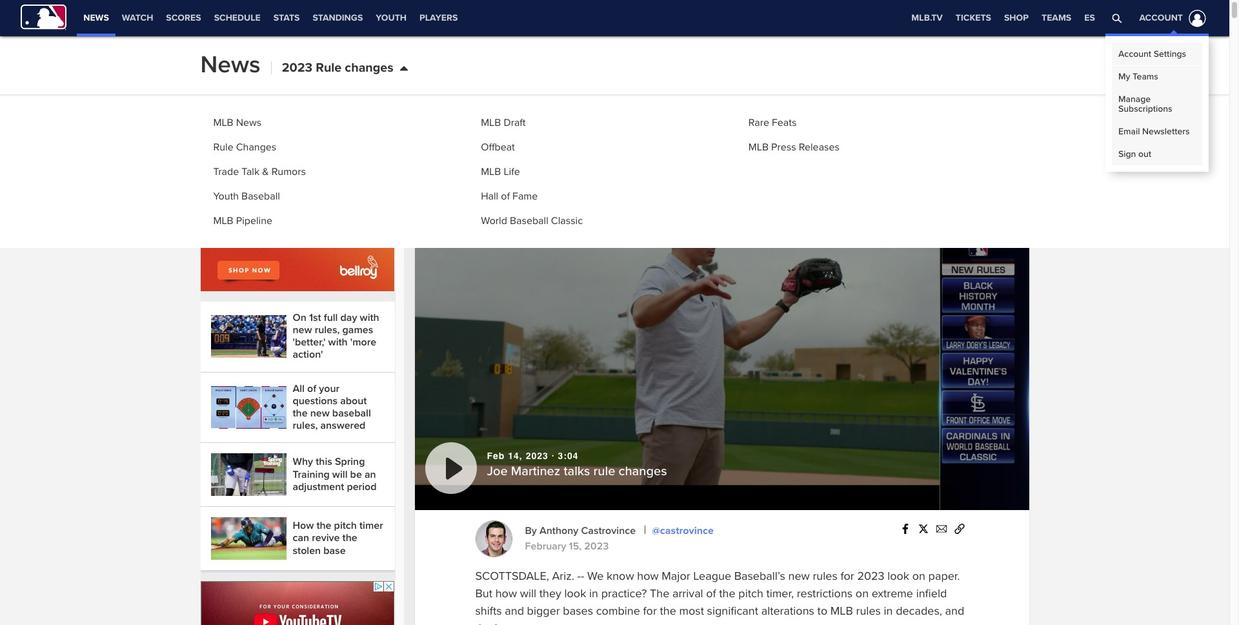 Task type: locate. For each thing, give the bounding box(es) containing it.
1 horizontal spatial in
[[884, 603, 893, 618]]

work inside an inside look at how the new rules will work
[[311, 93, 333, 106]]

mlb draft
[[481, 116, 526, 129]]

1 horizontal spatial changes
[[619, 463, 667, 479]]

baseball down the fame
[[510, 214, 549, 227]]

0 vertical spatial at
[[361, 68, 370, 81]]

with right day
[[360, 311, 379, 324]]

manage subscriptions link
[[1112, 88, 1203, 120]]

they
[[540, 586, 562, 600]]

will inside why this spring training will be an adjustment period
[[332, 468, 348, 481]]

new inside all of your questions about the new baseball rules, answered
[[310, 407, 330, 420]]

of for your
[[307, 382, 316, 395]]

bases
[[563, 603, 593, 618]]

will left they
[[520, 586, 537, 600]]

mlb
[[213, 116, 234, 129], [481, 116, 501, 129], [749, 141, 769, 154], [481, 165, 501, 178], [213, 214, 234, 227], [831, 603, 854, 618]]

1 horizontal spatial for
[[841, 569, 855, 583]]

es
[[1085, 12, 1096, 23]]

why this spring training will be an adjustment period
[[293, 455, 379, 493]]

mlb left life
[[481, 165, 501, 178]]

1 vertical spatial an
[[476, 130, 500, 154]]

0 horizontal spatial at
[[361, 68, 370, 81]]

1 horizontal spatial work
[[828, 130, 872, 154]]

new
[[333, 80, 352, 93], [703, 130, 740, 154], [293, 323, 312, 336], [310, 407, 330, 420], [789, 569, 810, 583]]

mlb up rule changes
[[213, 116, 234, 129]]

settings
[[1154, 48, 1187, 59]]

at inside an inside look at how the new rules will work
[[361, 68, 370, 81]]

0 vertical spatial rule
[[316, 60, 342, 75]]

my
[[1119, 71, 1131, 82]]

baseball down trade talk & rumors
[[242, 190, 280, 203]]

0 vertical spatial news
[[83, 12, 109, 23]]

baseball for world
[[510, 214, 549, 227]]

rules, left day
[[315, 323, 340, 336]]

0 vertical spatial of
[[501, 190, 510, 203]]

0 horizontal spatial teams
[[1042, 12, 1072, 23]]

0 vertical spatial inside
[[308, 68, 336, 81]]

feats
[[772, 116, 797, 129]]

2 horizontal spatial of
[[707, 586, 716, 600]]

rules down 2023 rule changes
[[355, 80, 377, 93]]

arrow up icon image
[[400, 64, 408, 72]]

day
[[341, 311, 357, 324]]

teams inside account navigation element
[[1133, 71, 1159, 82]]

x icon image
[[918, 524, 929, 534]]

1 vertical spatial account
[[1119, 48, 1152, 59]]

shifts
[[476, 603, 502, 618]]

answered
[[321, 419, 366, 432]]

0 vertical spatial youth
[[376, 12, 407, 23]]

mlb for mlb draft
[[481, 116, 501, 129]]

on left extreme
[[856, 586, 869, 600]]

facebook icon button
[[897, 521, 915, 535]]

rules down extreme
[[856, 603, 881, 618]]

with
[[360, 311, 379, 324], [328, 336, 348, 349]]

new inside an inside look at how the new rules will work
[[333, 80, 352, 93]]

mlb pipeline link
[[213, 214, 272, 227]]

my teams
[[1119, 71, 1159, 82]]

in down extreme
[[884, 603, 893, 618]]

can
[[293, 532, 309, 545]]

1 vertical spatial work
[[828, 130, 872, 154]]

on
[[293, 311, 307, 324]]

news up rule changes
[[236, 116, 262, 129]]

and right shifts
[[505, 603, 524, 618]]

mlb media player group
[[415, 164, 1030, 510]]

1 vertical spatial in
[[884, 603, 893, 618]]

baseball's
[[735, 569, 786, 583]]

0 horizontal spatial for
[[643, 603, 657, 618]]

new inside on 1st full day with new rules, games 'better,' with 'more action'
[[293, 323, 312, 336]]

secondary navigation element containing news
[[77, 0, 464, 36]]

watch
[[122, 12, 153, 23]]

new up action'
[[293, 323, 312, 336]]

account for account settings
[[1119, 48, 1152, 59]]

0 horizontal spatial inside
[[308, 68, 336, 81]]

0 vertical spatial baseball
[[242, 190, 280, 203]]

2 vertical spatial of
[[707, 586, 716, 600]]

news
[[200, 50, 261, 80]]

0 vertical spatial an
[[293, 68, 306, 81]]

mlb.tv
[[912, 12, 943, 23]]

will inside scottsdale, ariz. -- we know how major league baseball's new rules for 2023 look on paper. but how will they look in practice?                         the arrival of the pitch timer, restrictions on extreme infield shifts and bigger bases combine for the most significant alterations to mlb rules in decades, and that's
[[520, 586, 537, 600]]

0 vertical spatial teams
[[1042, 12, 1072, 23]]

2023 up martinez
[[526, 451, 549, 461]]

2023
[[282, 60, 313, 75], [526, 451, 549, 461], [585, 540, 609, 553], [858, 569, 885, 583]]

1 secondary navigation element from the left
[[77, 0, 464, 36]]

youth for youth
[[376, 12, 407, 23]]

base
[[324, 544, 346, 557]]

0 vertical spatial in
[[590, 586, 599, 600]]

email icon button
[[933, 521, 951, 535]]

pitch left timer
[[334, 519, 357, 532]]

0 horizontal spatial work
[[311, 93, 333, 106]]

with left 'more
[[328, 336, 348, 349]]

be
[[350, 468, 362, 481]]

email newsletters
[[1119, 126, 1190, 137]]

changes left arrow up icon
[[345, 60, 394, 75]]

an down stats link
[[293, 68, 306, 81]]

2 advertisement element from the top
[[201, 581, 395, 625]]

on 1st full day with new rules, games 'better,' with 'more action'
[[293, 311, 379, 361]]

1 vertical spatial advertisement element
[[201, 581, 395, 625]]

0 vertical spatial an inside look at how the new rules will work
[[293, 68, 377, 106]]

teams right my
[[1133, 71, 1159, 82]]

1 vertical spatial youth
[[213, 190, 239, 203]]

- left we
[[581, 569, 585, 583]]

know
[[607, 569, 634, 583]]

mlb left pipeline
[[213, 214, 234, 227]]

- right ariz.
[[578, 569, 581, 583]]

watch link
[[115, 0, 160, 36]]

1 vertical spatial baseball
[[510, 214, 549, 227]]

0 vertical spatial rules,
[[315, 323, 340, 336]]

1 horizontal spatial at
[[605, 130, 622, 154]]

changes
[[345, 60, 394, 75], [619, 463, 667, 479]]

world
[[481, 214, 507, 227]]

new down your
[[310, 407, 330, 420]]

pipeline
[[236, 214, 272, 227]]

2023 up extreme
[[858, 569, 885, 583]]

rules inside an inside look at how the new rules will work
[[355, 80, 377, 93]]

0 horizontal spatial in
[[590, 586, 599, 600]]

hall
[[481, 190, 499, 203]]

how inside an inside look at how the new rules will work
[[293, 80, 312, 93]]

1 vertical spatial with
[[328, 336, 348, 349]]

in down we
[[590, 586, 599, 600]]

trade talk & rumors
[[213, 165, 306, 178]]

youth for youth baseball
[[213, 190, 239, 203]]

1 horizontal spatial an inside look at how the new rules will work
[[476, 130, 872, 154]]

1 vertical spatial rule
[[213, 141, 234, 154]]

1 horizontal spatial and
[[946, 603, 965, 618]]

youth
[[376, 12, 407, 23], [213, 190, 239, 203]]

on
[[913, 569, 926, 583], [856, 586, 869, 600]]

-
[[578, 569, 581, 583], [581, 569, 585, 583]]

february 15, 2023
[[525, 540, 609, 553]]

1 vertical spatial inside
[[505, 130, 558, 154]]

1 vertical spatial teams
[[1133, 71, 1159, 82]]

will left be
[[332, 468, 348, 481]]

an down mlb draft
[[476, 130, 500, 154]]

adjustment
[[293, 480, 344, 493]]

mlb left draft
[[481, 116, 501, 129]]

youth link
[[370, 0, 413, 36]]

an
[[365, 468, 376, 481]]

an
[[293, 68, 306, 81], [476, 130, 500, 154]]

top navigation menu bar
[[0, 0, 1230, 172]]

1 vertical spatial news
[[236, 116, 262, 129]]

1 horizontal spatial of
[[501, 190, 510, 203]]

for down the at the right bottom of the page
[[643, 603, 657, 618]]

new down 2023 rule changes
[[333, 80, 352, 93]]

infield
[[917, 586, 947, 600]]

0 vertical spatial changes
[[345, 60, 394, 75]]

account navigation element
[[1106, 34, 1209, 172]]

draft
[[504, 116, 526, 129]]

1 vertical spatial rules,
[[293, 419, 318, 432]]

rules, inside all of your questions about the new baseball rules, answered
[[293, 419, 318, 432]]

0 vertical spatial for
[[841, 569, 855, 583]]

link icon image
[[955, 524, 965, 534]]

action'
[[293, 348, 323, 361]]

0 horizontal spatial news
[[83, 12, 109, 23]]

0 vertical spatial pitch
[[334, 519, 357, 532]]

on up infield
[[913, 569, 926, 583]]

1 vertical spatial of
[[307, 382, 316, 395]]

0 horizontal spatial on
[[856, 586, 869, 600]]

significant
[[707, 603, 759, 618]]

0 horizontal spatial youth
[[213, 190, 239, 203]]

0 vertical spatial advertisement element
[[201, 130, 395, 291]]

0 horizontal spatial baseball
[[242, 190, 280, 203]]

scottsdale, ariz. -- we know how major league baseball's new rules for 2023 look on paper. but how will they look in practice?                         the arrival of the pitch timer, restrictions on extreme infield shifts and bigger bases combine for the most significant alterations to mlb rules in decades, and that's
[[476, 569, 965, 625]]

pitch down baseball's
[[739, 586, 764, 600]]

all
[[293, 382, 305, 395]]

by
[[525, 524, 537, 537]]

how the pitch timer can revive the stolen base link
[[211, 517, 384, 560]]

most
[[680, 603, 704, 618]]

mlb pipeline
[[213, 214, 272, 227]]

account up account settings link
[[1140, 12, 1184, 23]]

and down infield
[[946, 603, 965, 618]]

of right the hall
[[501, 190, 510, 203]]

1 horizontal spatial baseball
[[510, 214, 549, 227]]

0 horizontal spatial pitch
[[334, 519, 357, 532]]

teams left the es
[[1042, 12, 1072, 23]]

youth inside secondary navigation element
[[376, 12, 407, 23]]

rule down standings link
[[316, 60, 342, 75]]

0 vertical spatial with
[[360, 311, 379, 324]]

rumors
[[272, 165, 306, 178]]

inside inside an inside look at how the new rules will work
[[308, 68, 336, 81]]

of inside all of your questions about the new baseball rules, answered
[[307, 382, 316, 395]]

youth down trade
[[213, 190, 239, 203]]

1 horizontal spatial youth
[[376, 12, 407, 23]]

rare feats link
[[749, 116, 797, 129]]

schedule link
[[208, 0, 267, 36]]

1 vertical spatial for
[[643, 603, 657, 618]]

mlb news
[[213, 116, 262, 129]]

feb
[[487, 451, 505, 461]]

'better,'
[[293, 336, 326, 349]]

0 horizontal spatial rule
[[213, 141, 234, 154]]

the inside all of your questions about the new baseball rules, answered
[[293, 407, 308, 420]]

for up restrictions at the bottom of page
[[841, 569, 855, 583]]

of inside scottsdale, ariz. -- we know how major league baseball's new rules for 2023 look on paper. but how will they look in practice?                         the arrival of the pitch timer, restrictions on extreme infield shifts and bigger bases combine for the most significant alterations to mlb rules in decades, and that's
[[707, 586, 716, 600]]

new up timer,
[[789, 569, 810, 583]]

changes right rule
[[619, 463, 667, 479]]

mlb down rare
[[749, 141, 769, 154]]

new left press
[[703, 130, 740, 154]]

0 horizontal spatial with
[[328, 336, 348, 349]]

of right all
[[307, 382, 316, 395]]

1 advertisement element from the top
[[201, 130, 395, 291]]

mlb for mlb press releases
[[749, 141, 769, 154]]

1 vertical spatial on
[[856, 586, 869, 600]]

1 horizontal spatial rule
[[316, 60, 342, 75]]

youth left players
[[376, 12, 407, 23]]

rules, inside on 1st full day with new rules, games 'better,' with 'more action'
[[315, 323, 340, 336]]

account up my teams
[[1119, 48, 1152, 59]]

will down 2023 rule changes
[[293, 93, 308, 106]]

rule up trade
[[213, 141, 234, 154]]

0 horizontal spatial an
[[293, 68, 306, 81]]

0 vertical spatial account
[[1140, 12, 1184, 23]]

0 horizontal spatial changes
[[345, 60, 394, 75]]

1 vertical spatial pitch
[[739, 586, 764, 600]]

how
[[293, 519, 314, 532]]

0 vertical spatial work
[[311, 93, 333, 106]]

rules down rare feats link
[[745, 130, 788, 154]]

of for fame
[[501, 190, 510, 203]]

1 horizontal spatial an
[[476, 130, 500, 154]]

news left watch
[[83, 12, 109, 23]]

secondary navigation element
[[77, 0, 464, 36], [464, 0, 573, 36]]

mlb right to
[[831, 603, 854, 618]]

spring
[[335, 455, 365, 468]]

0 horizontal spatial and
[[505, 603, 524, 618]]

inside down standings link
[[308, 68, 336, 81]]

1 horizontal spatial pitch
[[739, 586, 764, 600]]

rules, down questions
[[293, 419, 318, 432]]

0 vertical spatial on
[[913, 569, 926, 583]]

questions
[[293, 394, 338, 407]]

2023 down stats link
[[282, 60, 313, 75]]

mlb.tv link
[[905, 0, 950, 36]]

account inside dropdown button
[[1140, 12, 1184, 23]]

2 and from the left
[[946, 603, 965, 618]]

advertisement element
[[201, 130, 395, 291], [201, 581, 395, 625]]

inside down draft
[[505, 130, 558, 154]]

the
[[315, 80, 330, 93], [670, 130, 698, 154], [293, 407, 308, 420], [317, 519, 332, 532], [343, 532, 358, 545], [719, 586, 736, 600], [660, 603, 677, 618]]

email
[[1119, 126, 1141, 137]]

why
[[293, 455, 313, 468]]

pitch inside scottsdale, ariz. -- we know how major league baseball's new rules for 2023 look on paper. but how will they look in practice?                         the arrival of the pitch timer, restrictions on extreme infield shifts and bigger bases combine for the most significant alterations to mlb rules in decades, and that's
[[739, 586, 764, 600]]

0 horizontal spatial of
[[307, 382, 316, 395]]

1 horizontal spatial teams
[[1133, 71, 1159, 82]]

1 vertical spatial changes
[[619, 463, 667, 479]]

2023 down castrovince
[[585, 540, 609, 553]]

1 horizontal spatial on
[[913, 569, 926, 583]]

of down league
[[707, 586, 716, 600]]



Task type: describe. For each thing, give the bounding box(es) containing it.
scottsdale,
[[476, 569, 549, 583]]

·
[[552, 451, 555, 461]]

1 horizontal spatial with
[[360, 311, 379, 324]]

newsletters
[[1143, 126, 1190, 137]]

talk
[[242, 165, 260, 178]]

players
[[420, 12, 458, 23]]

revive
[[312, 532, 340, 545]]

standings
[[313, 12, 363, 23]]

1 vertical spatial at
[[605, 130, 622, 154]]

martinez
[[511, 463, 561, 479]]

look inside an inside look at how the new rules will work
[[338, 68, 358, 81]]

hall of fame link
[[481, 190, 538, 203]]

rule changes link
[[213, 141, 277, 154]]

mlb for mlb life
[[481, 165, 501, 178]]

mlb life link
[[481, 165, 520, 178]]

full
[[324, 311, 338, 324]]

account settings
[[1119, 48, 1187, 59]]

joe martinez talks rule changes image
[[415, 164, 1030, 510]]

teams inside tertiary navigation element
[[1042, 12, 1072, 23]]

sign
[[1119, 149, 1137, 159]]

15,
[[569, 540, 582, 553]]

changes inside feb 14, 2023 · 3:04 joe martinez talks rule changes
[[619, 463, 667, 479]]

standings link
[[306, 0, 370, 36]]

2023 inside scottsdale, ariz. -- we know how major league baseball's new rules for 2023 look on paper. but how will they look in practice?                         the arrival of the pitch timer, restrictions on extreme infield shifts and bigger bases combine for the most significant alterations to mlb rules in decades, and that's
[[858, 569, 885, 583]]

feb 14, 2023 · 3:04 joe martinez talks rule changes
[[487, 451, 667, 479]]

talks
[[564, 463, 590, 479]]

games
[[343, 323, 373, 336]]

pitch inside how the pitch timer can revive the stolen base
[[334, 519, 357, 532]]

but
[[476, 586, 493, 600]]

2 - from the left
[[581, 569, 585, 583]]

paper.
[[929, 569, 960, 583]]

mlb press releases
[[749, 141, 840, 154]]

rule changes
[[213, 141, 277, 154]]

rule
[[594, 463, 616, 479]]

account button
[[1124, 0, 1209, 36]]

we
[[588, 569, 604, 583]]

sign out
[[1119, 149, 1152, 159]]

players link
[[413, 0, 464, 36]]

manage subscriptions
[[1119, 94, 1173, 114]]

new inside scottsdale, ariz. -- we know how major league baseball's new rules for 2023 look on paper. but how will they look in practice?                         the arrival of the pitch timer, restrictions on extreme infield shifts and bigger bases combine for the most significant alterations to mlb rules in decades, and that's
[[789, 569, 810, 583]]

the inside an inside look at how the new rules will work
[[315, 80, 330, 93]]

1 horizontal spatial news
[[236, 116, 262, 129]]

schedule
[[214, 12, 261, 23]]

baseball for youth
[[242, 190, 280, 203]]

alterations
[[762, 603, 815, 618]]

news link
[[77, 0, 115, 34]]

castrovince
[[581, 524, 636, 537]]

offbeat
[[481, 141, 515, 154]]

mlb for mlb news
[[213, 116, 234, 129]]

this
[[316, 455, 332, 468]]

will inside an inside look at how the new rules will work
[[293, 93, 308, 106]]

2 secondary navigation element from the left
[[464, 0, 573, 36]]

mlb draft link
[[481, 116, 526, 129]]

shop
[[1005, 12, 1029, 23]]

an inside look at how the new rules will work link
[[211, 66, 384, 108]]

rules up restrictions at the bottom of page
[[813, 569, 838, 583]]

manage
[[1119, 94, 1151, 105]]

bigger
[[527, 603, 560, 618]]

mlb inside scottsdale, ariz. -- we know how major league baseball's new rules for 2023 look on paper. but how will they look in practice?                         the arrival of the pitch timer, restrictions on extreme infield shifts and bigger bases combine for the most significant alterations to mlb rules in decades, and that's
[[831, 603, 854, 618]]

account settings link
[[1112, 43, 1203, 65]]

youth baseball
[[213, 190, 280, 203]]

link icon button
[[951, 521, 969, 535]]

out
[[1139, 149, 1152, 159]]

on 1st full day with new rules, games 'better,' with 'more action' link
[[211, 311, 384, 361]]

life
[[504, 165, 520, 178]]

february
[[525, 540, 567, 553]]

ariz.
[[552, 569, 575, 583]]

an inside an inside look at how the new rules will work
[[293, 68, 306, 81]]

1st
[[309, 311, 321, 324]]

facebook icon image
[[900, 524, 911, 534]]

news inside news link
[[83, 12, 109, 23]]

x icon button
[[915, 521, 933, 535]]

1 - from the left
[[578, 569, 581, 583]]

account for account
[[1140, 12, 1184, 23]]

major league baseball image
[[21, 4, 67, 30]]

that's
[[476, 621, 503, 625]]

0 horizontal spatial an inside look at how the new rules will work
[[293, 68, 377, 106]]

&
[[262, 165, 269, 178]]

anthony
[[540, 524, 579, 537]]

tertiary navigation element
[[905, 0, 1102, 36]]

email icon image
[[937, 524, 947, 534]]

teams link
[[1036, 0, 1078, 36]]

scores link
[[160, 0, 208, 36]]

will down feats
[[793, 130, 823, 154]]

1 horizontal spatial inside
[[505, 130, 558, 154]]

1 vertical spatial an inside look at how the new rules will work
[[476, 130, 872, 154]]

decades,
[[896, 603, 943, 618]]

offbeat link
[[481, 141, 515, 154]]

3:04
[[558, 451, 579, 461]]

@castrovince link
[[652, 524, 714, 537]]

14,
[[508, 451, 523, 461]]

the
[[650, 586, 670, 600]]

league
[[694, 569, 732, 583]]

world baseball classic
[[481, 214, 583, 227]]

all of your questions about the new baseball rules, answered link
[[211, 382, 384, 432]]

about
[[340, 394, 367, 407]]

to
[[818, 603, 828, 618]]

1 and from the left
[[505, 603, 524, 618]]

hall of fame
[[481, 190, 538, 203]]

mlb for mlb pipeline
[[213, 214, 234, 227]]

rare
[[749, 116, 770, 129]]

@castrovince
[[652, 524, 714, 537]]

arrival
[[673, 586, 704, 600]]

mlb press releases link
[[749, 141, 840, 154]]

restrictions
[[797, 586, 853, 600]]

subscriptions
[[1119, 103, 1173, 114]]

timer,
[[767, 586, 794, 600]]

2023 inside feb 14, 2023 · 3:04 joe martinez talks rule changes
[[526, 451, 549, 461]]

2023 rule changes
[[282, 60, 394, 75]]

all of your questions about the new baseball rules, answered
[[293, 382, 371, 432]]

practice?
[[602, 586, 647, 600]]

by anthony castrovince
[[525, 524, 639, 537]]

stolen
[[293, 544, 321, 557]]



Task type: vqa. For each thing, say whether or not it's contained in the screenshot.
games
yes



